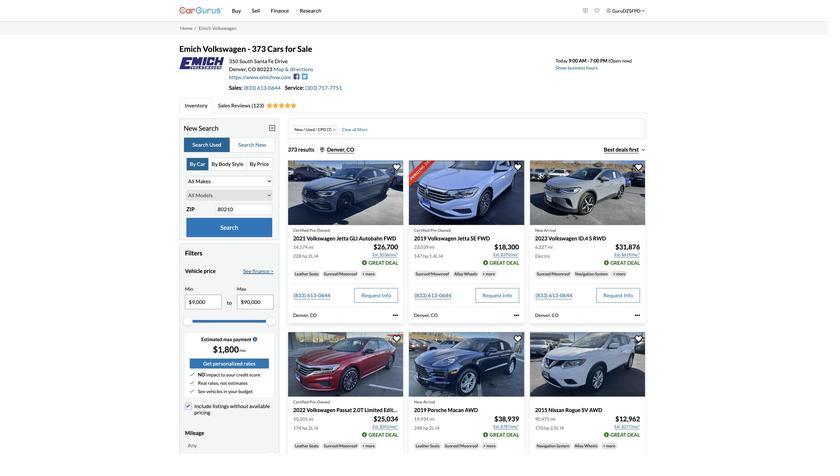 Task type: locate. For each thing, give the bounding box(es) containing it.
owned up 14,574 mi 228 hp 2l i4
[[317, 228, 330, 233]]

3 request info from the left
[[604, 293, 633, 299]]

i4 inside 10,205 mi 174 hp 2l i4
[[315, 426, 319, 431]]

search for search
[[221, 224, 238, 231]]

0 horizontal spatial see
[[198, 389, 205, 395]]

est. down $31,876
[[615, 253, 621, 258]]

23,039
[[414, 245, 429, 250]]

1 horizontal spatial jetta
[[458, 236, 470, 242]]

90,475 mi 170 hp 2.5l i4
[[535, 417, 564, 431]]

leather for $38,939
[[416, 444, 430, 449]]

mi down porsche
[[430, 417, 435, 422]]

i4 right 1.4l
[[439, 254, 443, 259]]

2019 inside new arrival 2019 porsche macan awd
[[414, 407, 427, 414]]

co for $18,300
[[431, 313, 438, 319]]

navigation system
[[576, 272, 608, 277], [537, 444, 570, 449]]

by left body
[[212, 161, 218, 167]]

search up style at the left of page
[[239, 142, 254, 148]]

0 horizontal spatial /
[[194, 25, 196, 31]]

jetta left the gli
[[337, 236, 349, 242]]

mi inside the 6,227 mi electric
[[548, 245, 553, 250]]

(833) for $26,700
[[294, 293, 306, 299]]

1 check image from the top
[[190, 381, 195, 386]]

0 horizontal spatial alloy wheels
[[455, 272, 478, 277]]

denver, for $31,876
[[535, 313, 551, 319]]

1 by from the left
[[190, 161, 196, 167]]

est. inside $25,034 est. $501/mo.*
[[373, 425, 379, 430]]

est. $501/mo.* button
[[373, 424, 398, 431]]

certified inside certified pre-owned 2019 volkswagen jetta se fwd
[[414, 228, 430, 233]]

deal down $501/mo.*
[[386, 432, 398, 438]]

0 horizontal spatial fwd
[[384, 236, 396, 242]]

/
[[194, 25, 196, 31], [304, 127, 305, 132], [316, 127, 317, 132]]

by car
[[190, 161, 205, 167]]

hp inside 14,574 mi 228 hp 2l i4
[[302, 254, 308, 259]]

leather down 174
[[295, 444, 309, 449]]

new up 373 results
[[295, 127, 303, 132]]

0 horizontal spatial wheels
[[464, 272, 478, 277]]

ellipsis h image
[[393, 313, 398, 319], [635, 313, 640, 319]]

pre- up 10,205 mi 174 hp 2l i4
[[310, 400, 317, 405]]

vehicles
[[206, 389, 223, 395]]

fwd inside certified pre-owned 2022 volkswagen passat 2.0t limited edition fwd
[[402, 407, 415, 414]]

1 horizontal spatial used
[[306, 127, 315, 132]]

0 vertical spatial navigation system
[[576, 272, 608, 277]]

request for $31,876
[[604, 293, 623, 299]]

gurudzsfpd menu item
[[603, 1, 649, 20]]

+ for $38,939
[[484, 444, 486, 449]]

new
[[184, 124, 197, 132], [295, 127, 303, 132], [255, 142, 266, 148], [535, 228, 544, 233], [414, 400, 423, 405]]

great down the est. $370/mo.* button in the bottom of the page
[[490, 260, 506, 266]]

map marker alt image
[[320, 147, 324, 153]]

1 request info from the left
[[362, 293, 391, 299]]

request info button for $31,876
[[597, 289, 640, 303]]

used left cpo
[[306, 127, 315, 132]]

leather seats for $25,034
[[295, 444, 319, 449]]

leather
[[295, 272, 309, 277], [295, 444, 309, 449], [416, 444, 430, 449]]

hp right 228
[[302, 254, 308, 259]]

0 horizontal spatial by
[[190, 161, 196, 167]]

denver, co for $26,700
[[293, 313, 317, 319]]

+ more down est. $501/mo.* button
[[363, 444, 375, 449]]

search used tab
[[184, 138, 230, 152]]

new inside new arrival 2019 porsche macan awd
[[414, 400, 423, 405]]

2 2019 from the top
[[414, 407, 427, 414]]

1 vertical spatial your
[[228, 389, 238, 395]]

no
[[198, 372, 205, 378]]

mi inside 90,475 mi 170 hp 2.5l i4
[[551, 417, 556, 422]]

directions
[[290, 66, 313, 72]]

more down est. $536/mo.* button
[[366, 272, 375, 277]]

est. for $12,962
[[615, 425, 621, 430]]

denver, inside 350 south santa fe drive denver, co 80223 map & directions
[[229, 66, 247, 72]]

i4 inside 19,934 mi 248 hp 2l i4
[[436, 426, 440, 431]]

mi inside 19,934 mi 248 hp 2l i4
[[430, 417, 435, 422]]

volkswagen inside certified pre-owned 2022 volkswagen passat 2.0t limited edition fwd
[[307, 407, 336, 414]]

1 vertical spatial system
[[557, 444, 570, 449]]

search inside tab
[[193, 142, 208, 148]]

0 horizontal spatial request
[[362, 293, 381, 299]]

1 horizontal spatial ellipsis h image
[[635, 313, 640, 319]]

denver, co for $31,876
[[535, 313, 559, 319]]

score
[[249, 372, 261, 378]]

3 info from the left
[[624, 293, 633, 299]]

mi up 2.5l
[[551, 417, 556, 422]]

search new
[[239, 142, 266, 148]]

deal for $12,962
[[628, 432, 640, 438]]

1 vertical spatial navigation
[[537, 444, 556, 449]]

2019 up "19,934"
[[414, 407, 427, 414]]

tab list
[[180, 98, 649, 113], [184, 138, 275, 153], [187, 158, 272, 171]]

inventory tab
[[180, 98, 213, 113]]

great deal down est. $277/mo.* button
[[611, 432, 640, 438]]

certified pre-owned 2021 volkswagen jetta gli autobahn fwd
[[293, 228, 396, 242]]

1 vertical spatial alloy wheels
[[575, 444, 598, 449]]

chevron down image
[[642, 9, 646, 12]]

1 vertical spatial arrival
[[423, 400, 435, 405]]

include listings without available pricing
[[195, 403, 270, 416]]

search inside 'tab'
[[239, 142, 254, 148]]

2l inside 19,934 mi 248 hp 2l i4
[[430, 426, 435, 431]]

new inside dropdown button
[[184, 124, 197, 132]]

certified up 2021
[[293, 228, 309, 233]]

mi inside 10,205 mi 174 hp 2l i4
[[309, 417, 314, 422]]

check image
[[190, 381, 195, 386], [190, 390, 195, 394]]

price
[[257, 161, 269, 167]]

0 horizontal spatial request info
[[362, 293, 391, 299]]

listings
[[213, 403, 229, 410]]

0 vertical spatial to
[[227, 300, 232, 306]]

owned up 10,205 mi 174 hp 2l i4
[[317, 400, 330, 405]]

2 horizontal spatial request info
[[604, 293, 633, 299]]

2 vertical spatial tab list
[[187, 158, 272, 171]]

cargurus logo homepage link image
[[180, 1, 223, 20]]

star image
[[267, 103, 273, 108], [279, 103, 285, 108], [285, 103, 291, 108]]

2 horizontal spatial fwd
[[478, 236, 490, 242]]

1 horizontal spatial info
[[503, 293, 512, 299]]

0 horizontal spatial star image
[[273, 103, 279, 108]]

hp right 170
[[544, 426, 550, 431]]

2 star image from the left
[[291, 103, 297, 108]]

alloy for sunroof/moonroof
[[455, 272, 464, 277]]

mi right "14,574"
[[309, 245, 314, 250]]

(833) 613-0644 for $18,300
[[415, 293, 452, 299]]

great deal
[[369, 260, 398, 266], [490, 260, 519, 266], [611, 260, 640, 266], [369, 432, 398, 438], [490, 432, 519, 438], [611, 432, 640, 438]]

mileage
[[185, 430, 204, 437]]

1 2019 from the top
[[414, 236, 427, 242]]

i4 for $18,300
[[439, 254, 443, 259]]

great down est. $787/mo.* button
[[490, 432, 506, 438]]

arrival for porsche
[[423, 400, 435, 405]]

i4 right 174
[[315, 426, 319, 431]]

1 horizontal spatial 373
[[288, 147, 297, 153]]

2 (833) 613-0644 from the left
[[415, 293, 452, 299]]

pure gray 2023 volkswagen id.4 s rwd suv / crossover rear-wheel drive automatic image
[[530, 160, 646, 226]]

$25,034 est. $501/mo.*
[[373, 415, 398, 430]]

sell
[[252, 7, 260, 14]]

search inside button
[[221, 224, 238, 231]]

23,039 mi 147 hp 1.4l i4
[[414, 245, 443, 259]]

search down new search
[[193, 142, 208, 148]]

leather seats down 228
[[295, 272, 319, 277]]

volkswagen inside the certified pre-owned 2021 volkswagen jetta gli autobahn fwd
[[307, 236, 336, 242]]

saved cars image
[[595, 8, 600, 13]]

1 vertical spatial used
[[209, 142, 221, 148]]

gurudzsfpd button
[[603, 1, 649, 20]]

great down est. $536/mo.* button
[[369, 260, 385, 266]]

map & directions link
[[274, 66, 313, 72]]

mi inside 23,039 mi 147 hp 1.4l i4
[[430, 245, 435, 250]]

price
[[204, 268, 216, 274]]

deal down $787/mo.*
[[507, 432, 519, 438]]

used inside button
[[306, 127, 315, 132]]

+ for $18,300
[[483, 272, 485, 277]]

am
[[579, 58, 587, 64]]

0 horizontal spatial 373
[[252, 44, 266, 54]]

1 horizontal spatial wheels
[[585, 444, 598, 449]]

great deal down est. $787/mo.* button
[[490, 432, 519, 438]]

alloy wheels for navigation system
[[575, 444, 598, 449]]

great down est. $501/mo.* button
[[369, 432, 385, 438]]

seats for $26,700
[[309, 272, 319, 277]]

2.0t
[[353, 407, 364, 414]]

0 vertical spatial tab list
[[180, 98, 649, 113]]

+ more for $31,876
[[614, 272, 626, 277]]

0 horizontal spatial (833) 613-0644
[[294, 293, 331, 299]]

est. inside '$18,300 est. $370/mo.*'
[[494, 253, 500, 258]]

228
[[293, 254, 302, 259]]

star image right (123)
[[273, 103, 279, 108]]

2 horizontal spatial (833) 613-0644
[[536, 293, 573, 299]]

deal down $370/mo.*
[[507, 260, 519, 266]]

not
[[220, 381, 227, 386]]

2 check image from the top
[[190, 390, 195, 394]]

i4 right 2.5l
[[560, 426, 564, 431]]

more for $38,939
[[487, 444, 496, 449]]

new up "19,934"
[[414, 400, 423, 405]]

fwd right se
[[478, 236, 490, 242]]

minus square image
[[269, 125, 275, 132]]

edition
[[384, 407, 401, 414]]

1 info from the left
[[382, 293, 391, 299]]

3 request from the left
[[604, 293, 623, 299]]

1 horizontal spatial request info
[[483, 293, 512, 299]]

0 horizontal spatial system
[[557, 444, 570, 449]]

see inside see finance > link
[[243, 268, 252, 274]]

autobahn
[[359, 236, 383, 242]]

jetta left se
[[458, 236, 470, 242]]

est. down $12,962
[[615, 425, 621, 430]]

tab list containing search used
[[184, 138, 275, 153]]

owned up 23,039 mi 147 hp 1.4l i4
[[438, 228, 451, 233]]

pre- inside certified pre-owned 2019 volkswagen jetta se fwd
[[431, 228, 438, 233]]

1.4l
[[430, 254, 438, 259]]

19,934
[[414, 417, 429, 422]]

hp right 147
[[423, 254, 429, 259]]

new for new / used / cpo (7)
[[295, 127, 303, 132]]

sunroof/moonroof for $26,700
[[324, 272, 357, 277]]

0 vertical spatial alloy wheels
[[455, 272, 478, 277]]

1 horizontal spatial (833) 613-0644
[[415, 293, 452, 299]]

certified up 2022
[[293, 400, 309, 405]]

rwd
[[593, 236, 606, 242]]

1 horizontal spatial -
[[588, 58, 589, 64]]

arrival inside new arrival 2023 volkswagen id.4 s rwd
[[544, 228, 556, 233]]

new for new arrival 2019 porsche macan awd
[[414, 400, 423, 405]]

by left car
[[190, 161, 196, 167]]

new up by price
[[255, 142, 266, 148]]

new down inventory 'tab' on the left top of page
[[184, 124, 197, 132]]

owned inside certified pre-owned 2019 volkswagen jetta se fwd
[[438, 228, 451, 233]]

seats down 19,934 mi 248 hp 2l i4
[[430, 444, 440, 449]]

mi for $26,700
[[309, 245, 314, 250]]

certified inside the certified pre-owned 2021 volkswagen jetta gli autobahn fwd
[[293, 228, 309, 233]]

i4 inside 14,574 mi 228 hp 2l i4
[[315, 254, 319, 259]]

arrival inside new arrival 2019 porsche macan awd
[[423, 400, 435, 405]]

denver, for $26,700
[[293, 313, 309, 319]]

2 (833) 613-0644 button from the left
[[414, 289, 452, 303]]

0 vertical spatial 2019
[[414, 236, 427, 242]]

car
[[197, 161, 205, 167]]

1 horizontal spatial see
[[243, 268, 252, 274]]

i4 for $25,034
[[315, 426, 319, 431]]

2 horizontal spatial (833) 613-0644 button
[[535, 289, 573, 303]]

0 vertical spatial wheels
[[464, 272, 478, 277]]

drive
[[275, 58, 288, 64]]

1 horizontal spatial by
[[212, 161, 218, 167]]

2 horizontal spatial request info button
[[597, 289, 640, 303]]

1 jetta from the left
[[337, 236, 349, 242]]

(303) 757-7751 link
[[305, 85, 342, 91]]

373 up santa
[[252, 44, 266, 54]]

porsche
[[428, 407, 447, 414]]

awd right macan
[[465, 407, 478, 414]]

volkswagen left id.4
[[549, 236, 578, 242]]

mi for $38,939
[[430, 417, 435, 422]]

volkswagen down "buy" popup button
[[212, 25, 237, 31]]

wheels for sunroof/moonroof
[[464, 272, 478, 277]]

(833) for $18,300
[[415, 293, 427, 299]]

+ more down est. $619/mo.* button
[[614, 272, 626, 277]]

1 horizontal spatial request info button
[[476, 289, 519, 303]]

jetta inside certified pre-owned 2019 volkswagen jetta se fwd
[[458, 236, 470, 242]]

star image
[[273, 103, 279, 108], [291, 103, 297, 108]]

cargurus logo homepage link link
[[180, 1, 223, 20]]

ZIP telephone field
[[215, 204, 272, 215]]

your right in
[[228, 389, 238, 395]]

menu bar
[[223, 0, 580, 21]]

2 request from the left
[[483, 293, 502, 299]]

fwd
[[384, 236, 396, 242], [478, 236, 490, 242], [402, 407, 415, 414]]

info circle image
[[253, 338, 258, 342]]

more down est. $787/mo.* button
[[487, 444, 496, 449]]

0 vertical spatial your
[[226, 372, 236, 378]]

volkswagen up 14,574 mi 228 hp 2l i4
[[307, 236, 336, 242]]

hp for $38,939
[[423, 426, 429, 431]]

great down est. $277/mo.* button
[[611, 432, 627, 438]]

est. inside $12,962 est. $277/mo.*
[[615, 425, 621, 430]]

est. down $26,700
[[373, 253, 379, 258]]

350 south santa fe drive denver, co 80223 map & directions
[[229, 58, 313, 72]]

mi right 10,205
[[309, 417, 314, 422]]

sales reviews (123)
[[218, 102, 264, 109]]

to left max 'text field'
[[227, 300, 232, 306]]

0 horizontal spatial awd
[[465, 407, 478, 414]]

2l right 248
[[430, 426, 435, 431]]

1 horizontal spatial /
[[304, 127, 305, 132]]

i4 inside 23,039 mi 147 hp 1.4l i4
[[439, 254, 443, 259]]

1 horizontal spatial to
[[227, 300, 232, 306]]

see vehicles in your budget
[[198, 389, 253, 395]]

info for $26,700
[[382, 293, 391, 299]]

more for $26,700
[[366, 272, 375, 277]]

0 vertical spatial -
[[248, 44, 251, 54]]

leather seats down 174
[[295, 444, 319, 449]]

ellipsis h image
[[514, 313, 519, 319]]

emich up emich volkswagen logo
[[180, 44, 201, 54]]

2 horizontal spatial info
[[624, 293, 633, 299]]

great for $12,962
[[611, 432, 627, 438]]

2015
[[535, 407, 548, 414]]

2 info from the left
[[503, 293, 512, 299]]

mi for $18,300
[[430, 245, 435, 250]]

emich down cargurus logo homepage link in the top left of the page
[[199, 25, 211, 31]]

hp inside 23,039 mi 147 hp 1.4l i4
[[423, 254, 429, 259]]

1 horizontal spatial request
[[483, 293, 502, 299]]

owned inside the certified pre-owned 2021 volkswagen jetta gli autobahn fwd
[[317, 228, 330, 233]]

emich volkswagen - 373 cars for sale
[[180, 44, 312, 54]]

pre- inside the certified pre-owned 2021 volkswagen jetta gli autobahn fwd
[[310, 228, 317, 233]]

1 vertical spatial tab list
[[184, 138, 275, 153]]

search inside dropdown button
[[199, 124, 219, 132]]

great deal down est. $619/mo.* button
[[611, 260, 640, 266]]

more for $31,876
[[617, 272, 626, 277]]

est. down $25,034
[[373, 425, 379, 430]]

search up search used at left
[[199, 124, 219, 132]]

filters
[[185, 250, 202, 257]]

by price
[[250, 161, 269, 167]]

+ more down est. $787/mo.* button
[[484, 444, 496, 449]]

1 request from the left
[[362, 293, 381, 299]]

co inside 350 south santa fe drive denver, co 80223 map & directions
[[248, 66, 256, 72]]

volkswagen
[[212, 25, 237, 31], [203, 44, 246, 54], [307, 236, 336, 242], [428, 236, 457, 242], [549, 236, 578, 242], [307, 407, 336, 414]]

1 ellipsis h image from the left
[[393, 313, 398, 319]]

more down the est. $370/mo.* button in the bottom of the page
[[486, 272, 495, 277]]

0 horizontal spatial ellipsis h image
[[393, 313, 398, 319]]

(833) for $31,876
[[536, 293, 548, 299]]

deal down $536/mo.*
[[386, 260, 398, 266]]

1 horizontal spatial system
[[595, 272, 608, 277]]

menu bar containing buy
[[223, 0, 580, 21]]

2 horizontal spatial request
[[604, 293, 623, 299]]

great for $31,876
[[611, 260, 627, 266]]

mi
[[309, 245, 314, 250], [430, 245, 435, 250], [548, 245, 553, 250], [309, 417, 314, 422], [430, 417, 435, 422], [551, 417, 556, 422]]

3 (833) 613-0644 from the left
[[536, 293, 573, 299]]

pre-
[[310, 228, 317, 233], [431, 228, 438, 233], [310, 400, 317, 405]]

great down est. $619/mo.* button
[[611, 260, 627, 266]]

fwd right "edition"
[[402, 407, 415, 414]]

1 horizontal spatial fwd
[[402, 407, 415, 414]]

new for new arrival 2023 volkswagen id.4 s rwd
[[535, 228, 544, 233]]

glacier white 2015 nissan rogue sv awd suv / crossover all-wheel drive continuously variable transmission image
[[530, 332, 646, 397]]

to up "real rates, not estimates" in the bottom of the page
[[221, 372, 225, 378]]

1 horizontal spatial navigation
[[576, 272, 595, 277]]

est. down $38,939
[[494, 425, 500, 430]]

0 horizontal spatial request info button
[[355, 289, 398, 303]]

sales
[[218, 102, 230, 109]]

+ for $26,700
[[363, 272, 365, 277]]

info
[[382, 293, 391, 299], [503, 293, 512, 299], [624, 293, 633, 299]]

hp inside 90,475 mi 170 hp 2.5l i4
[[544, 426, 550, 431]]

certified up 23,039
[[414, 228, 430, 233]]

0 vertical spatial check image
[[190, 381, 195, 386]]

0644 for $26,700
[[318, 293, 331, 299]]

3 by from the left
[[250, 161, 256, 167]]

0 horizontal spatial jetta
[[337, 236, 349, 242]]

2019 up 23,039
[[414, 236, 427, 242]]

est. $277/mo.* button
[[615, 424, 640, 431]]

denver, co for $18,300
[[414, 313, 438, 319]]

used up body
[[209, 142, 221, 148]]

373
[[252, 44, 266, 54], [288, 147, 297, 153]]

finance button
[[266, 0, 295, 21]]

deal down $277/mo.*
[[628, 432, 640, 438]]

estimates
[[228, 381, 248, 386]]

new inside 'tab'
[[255, 142, 266, 148]]

leather seats down 248
[[416, 444, 440, 449]]

2 ellipsis h image from the left
[[635, 313, 640, 319]]

est. down the $18,300
[[494, 253, 500, 258]]

i4 right 228
[[315, 254, 319, 259]]

see left "finance"
[[243, 268, 252, 274]]

0 horizontal spatial used
[[209, 142, 221, 148]]

1 horizontal spatial alloy
[[575, 444, 584, 449]]

search down zip 'telephone field'
[[221, 224, 238, 231]]

deal down $619/mo.*
[[628, 260, 640, 266]]

2 jetta from the left
[[458, 236, 470, 242]]

owned for $18,300
[[438, 228, 451, 233]]

0 horizontal spatial arrival
[[423, 400, 435, 405]]

system
[[595, 272, 608, 277], [557, 444, 570, 449]]

3 request info button from the left
[[597, 289, 640, 303]]

2l inside 10,205 mi 174 hp 2l i4
[[308, 426, 314, 431]]

hp inside 19,934 mi 248 hp 2l i4
[[423, 426, 429, 431]]

1 horizontal spatial alloy wheels
[[575, 444, 598, 449]]

1 awd from the left
[[465, 407, 478, 414]]

est. inside $31,876 est. $619/mo.*
[[615, 253, 621, 258]]

leather seats for $38,939
[[416, 444, 440, 449]]

1 vertical spatial wheels
[[585, 444, 598, 449]]

1 vertical spatial check image
[[190, 390, 195, 394]]

search for search used
[[193, 142, 208, 148]]

certified pre-owned 2022 volkswagen passat 2.0t limited edition fwd
[[293, 400, 415, 414]]

2 request info from the left
[[483, 293, 512, 299]]

to
[[227, 300, 232, 306], [221, 372, 225, 378]]

2023
[[535, 236, 548, 242]]

seats down 14,574 mi 228 hp 2l i4
[[309, 272, 319, 277]]

2 by from the left
[[212, 161, 218, 167]]

1 horizontal spatial arrival
[[544, 228, 556, 233]]

1 vertical spatial to
[[221, 372, 225, 378]]

2 horizontal spatial /
[[316, 127, 317, 132]]

1 (833) 613-0644 from the left
[[294, 293, 331, 299]]

1 vertical spatial -
[[588, 58, 589, 64]]

hp right 248
[[423, 426, 429, 431]]

great deal for $38,939
[[490, 432, 519, 438]]

mi inside 14,574 mi 228 hp 2l i4
[[309, 245, 314, 250]]

1 vertical spatial see
[[198, 389, 205, 395]]

+ more down est. $536/mo.* button
[[363, 272, 375, 277]]

seats down 10,205 mi 174 hp 2l i4
[[309, 444, 319, 449]]

1 request info button from the left
[[355, 289, 398, 303]]

>
[[271, 268, 274, 274]]

est. inside $26,700 est. $536/mo.*
[[373, 253, 379, 258]]

(833) 613-0644 link
[[244, 85, 285, 91]]

1 horizontal spatial star image
[[291, 103, 297, 108]]

electric
[[535, 254, 551, 259]]

tab list containing inventory
[[180, 98, 649, 113]]

see down real
[[198, 389, 205, 395]]

0 vertical spatial see
[[243, 268, 252, 274]]

co for $31,876
[[552, 313, 559, 319]]

great deal for $18,300
[[490, 260, 519, 266]]

mi for $12,962
[[551, 417, 556, 422]]

i4 for $12,962
[[560, 426, 564, 431]]

leather for $25,034
[[295, 444, 309, 449]]

est. for $26,700
[[373, 253, 379, 258]]

hp
[[302, 254, 308, 259], [423, 254, 429, 259], [302, 426, 308, 431], [423, 426, 429, 431], [544, 426, 550, 431]]

great deal down the est. $370/mo.* button in the bottom of the page
[[490, 260, 519, 266]]

your
[[226, 372, 236, 378], [228, 389, 238, 395]]

0 horizontal spatial alloy
[[455, 272, 464, 277]]

est. inside $38,939 est. $787/mo.*
[[494, 425, 500, 430]]

fwd up $26,700
[[384, 236, 396, 242]]

1 (833) 613-0644 button from the left
[[293, 289, 331, 303]]

1 vertical spatial navigation system
[[537, 444, 570, 449]]

2l
[[308, 254, 314, 259], [308, 426, 314, 431], [430, 426, 435, 431]]

style
[[232, 161, 244, 167]]

mi right 6,227
[[548, 245, 553, 250]]

0 vertical spatial alloy
[[455, 272, 464, 277]]

2 horizontal spatial by
[[250, 161, 256, 167]]

leather down 248
[[416, 444, 430, 449]]

user icon image
[[607, 8, 612, 13]]

0 horizontal spatial -
[[248, 44, 251, 54]]

+ more down est. $277/mo.* button
[[603, 444, 616, 449]]

0 vertical spatial arrival
[[544, 228, 556, 233]]

i4 inside 90,475 mi 170 hp 2.5l i4
[[560, 426, 564, 431]]

great deal down est. $536/mo.* button
[[369, 260, 398, 266]]

2 request info button from the left
[[476, 289, 519, 303]]

volkswagen inside new arrival 2023 volkswagen id.4 s rwd
[[549, 236, 578, 242]]

awd
[[465, 407, 478, 414], [590, 407, 603, 414]]

0 horizontal spatial (833) 613-0644 button
[[293, 289, 331, 303]]

+ more down the est. $370/mo.* button in the bottom of the page
[[483, 272, 495, 277]]

2l inside 14,574 mi 228 hp 2l i4
[[308, 254, 314, 259]]

i4 down porsche
[[436, 426, 440, 431]]

6,227 mi electric
[[535, 245, 553, 259]]

arrival up 2023
[[544, 228, 556, 233]]

14,574 mi 228 hp 2l i4
[[293, 245, 319, 259]]

0 vertical spatial used
[[306, 127, 315, 132]]

1 horizontal spatial (833) 613-0644 button
[[414, 289, 452, 303]]

1 vertical spatial 2019
[[414, 407, 427, 414]]

sell button
[[247, 0, 266, 21]]

3 (833) 613-0644 button from the left
[[535, 289, 573, 303]]

white silver metallic 2019 volkswagen jetta se fwd sedan front-wheel drive 8-speed automatic image
[[409, 160, 525, 226]]

great deal down est. $501/mo.* button
[[369, 432, 398, 438]]

leather down 228
[[295, 272, 309, 277]]

request for $26,700
[[362, 293, 381, 299]]

hp inside 10,205 mi 174 hp 2l i4
[[302, 426, 308, 431]]

1 horizontal spatial awd
[[590, 407, 603, 414]]

613- for $18,300
[[428, 293, 439, 299]]

awd inside new arrival 2019 porsche macan awd
[[465, 407, 478, 414]]

new inside new arrival 2023 volkswagen id.4 s rwd
[[535, 228, 544, 233]]

0 horizontal spatial info
[[382, 293, 391, 299]]

jetta inside the certified pre-owned 2021 volkswagen jetta gli autobahn fwd
[[337, 236, 349, 242]]

new inside button
[[295, 127, 303, 132]]

by body style
[[212, 161, 244, 167]]

great deal for $12,962
[[611, 432, 640, 438]]

9:00
[[569, 58, 578, 64]]

deal for $26,700
[[386, 260, 398, 266]]

sunroof/moonroof
[[324, 272, 357, 277], [416, 272, 449, 277], [537, 272, 570, 277], [324, 444, 357, 449], [445, 444, 478, 449]]

1 vertical spatial alloy
[[575, 444, 584, 449]]

90,475
[[535, 417, 550, 422]]

(123)
[[252, 102, 264, 109]]

pre- up 23,039 mi 147 hp 1.4l i4
[[431, 228, 438, 233]]



Task type: describe. For each thing, give the bounding box(es) containing it.
alloy wheels for sunroof/moonroof
[[455, 272, 478, 277]]

by for by body style
[[212, 161, 218, 167]]

3 star image from the left
[[285, 103, 291, 108]]

(open
[[609, 58, 621, 64]]

wheels for navigation system
[[585, 444, 598, 449]]

jetta for $18,300
[[458, 236, 470, 242]]

map
[[274, 66, 284, 72]]

+ for $25,034
[[363, 444, 365, 449]]

est. for $18,300
[[494, 253, 500, 258]]

(833) 613-0644 button for $26,700
[[293, 289, 331, 303]]

co for $26,700
[[310, 313, 317, 319]]

used inside tab
[[209, 142, 221, 148]]

+ more for $26,700
[[363, 272, 375, 277]]

rates,
[[208, 381, 219, 386]]

7751
[[330, 85, 342, 91]]

macan
[[448, 407, 464, 414]]

research button
[[295, 0, 327, 21]]

est. for $31,876
[[615, 253, 621, 258]]

10,205
[[293, 417, 308, 422]]

$12,962 est. $277/mo.*
[[615, 415, 640, 430]]

show
[[556, 65, 567, 71]]

info for $18,300
[[503, 293, 512, 299]]

new search button
[[184, 119, 275, 138]]

pre- for $18,300
[[431, 228, 438, 233]]

emich volkswagen logo image
[[180, 57, 224, 69]]

search used
[[193, 142, 221, 148]]

owned inside certified pre-owned 2022 volkswagen passat 2.0t limited edition fwd
[[317, 400, 330, 405]]

in
[[224, 389, 227, 395]]

times image
[[334, 128, 336, 132]]

0 vertical spatial navigation
[[576, 272, 595, 277]]

hp for $12,962
[[544, 426, 550, 431]]

hp for $18,300
[[423, 254, 429, 259]]

i4 for $38,939
[[436, 426, 440, 431]]

$787/mo.*
[[501, 425, 519, 430]]

ellipsis h image for $26,700
[[393, 313, 398, 319]]

Min text field
[[186, 295, 221, 309]]

request info for $18,300
[[483, 293, 512, 299]]

0 vertical spatial 373
[[252, 44, 266, 54]]

cpo
[[318, 127, 326, 132]]

check image
[[190, 373, 195, 378]]

leather for $26,700
[[295, 272, 309, 277]]

$31,876 est. $619/mo.*
[[615, 243, 640, 258]]

without
[[230, 403, 248, 410]]

+ for $31,876
[[614, 272, 616, 277]]

credit
[[237, 372, 249, 378]]

personalized
[[213, 361, 243, 367]]

alloy for navigation system
[[575, 444, 584, 449]]

info for $31,876
[[624, 293, 633, 299]]

0644 for $18,300
[[439, 293, 452, 299]]

clear
[[342, 127, 352, 132]]

2015 nissan rogue sv awd
[[535, 407, 603, 414]]

volkswagen up 350
[[203, 44, 246, 54]]

finance
[[271, 7, 289, 14]]

$18,300
[[495, 243, 519, 251]]

rates
[[244, 361, 256, 367]]

pure gray w/black roof 2021 volkswagen jetta gli autobahn fwd sedan front-wheel drive 7-speed dual clutch image
[[288, 160, 404, 226]]

est. $787/mo.* button
[[494, 424, 519, 431]]

id.4
[[579, 236, 589, 242]]

request info for $31,876
[[604, 293, 633, 299]]

owned for $26,700
[[317, 228, 330, 233]]

buy button
[[227, 0, 247, 21]]

tab list containing by car
[[187, 158, 272, 171]]

2.5l
[[551, 426, 559, 431]]

impact
[[206, 372, 220, 378]]

i4 for $26,700
[[315, 254, 319, 259]]

estimated
[[201, 337, 223, 343]]

sunroof/moonroof for $38,939
[[445, 444, 478, 449]]

mi for $31,876
[[548, 245, 553, 250]]

(303)
[[305, 85, 318, 91]]

0 vertical spatial emich
[[199, 25, 211, 31]]

est. for $38,939
[[494, 425, 500, 430]]

$370/mo.*
[[501, 253, 519, 258]]

fe
[[268, 58, 274, 64]]

+ more for $38,939
[[484, 444, 496, 449]]

(833) 613-0644 button for $18,300
[[414, 289, 452, 303]]

great for $25,034
[[369, 432, 385, 438]]

pre- for $26,700
[[310, 228, 317, 233]]

zip
[[187, 206, 195, 212]]

2019 inside certified pre-owned 2019 volkswagen jetta se fwd
[[414, 236, 427, 242]]

passat
[[337, 407, 352, 414]]

max
[[237, 286, 246, 292]]

174
[[293, 426, 302, 431]]

1 vertical spatial emich
[[180, 44, 201, 54]]

1 horizontal spatial navigation system
[[576, 272, 608, 277]]

any
[[188, 443, 197, 449]]

2l for $26,700
[[308, 254, 314, 259]]

pre- inside certified pre-owned 2022 volkswagen passat 2.0t limited edition fwd
[[310, 400, 317, 405]]

hp for $25,034
[[302, 426, 308, 431]]

- inside today 9:00 am - 7:00 pm (open now) show business hours
[[588, 58, 589, 64]]

today
[[556, 58, 568, 64]]

$536/mo.*
[[380, 253, 398, 258]]

more for $18,300
[[486, 272, 495, 277]]

your for credit
[[226, 372, 236, 378]]

19,934 mi 248 hp 2l i4
[[414, 417, 440, 431]]

https://www.emichvw.com
[[229, 74, 291, 80]]

business
[[568, 65, 586, 71]]

0 horizontal spatial to
[[221, 372, 225, 378]]

2 star image from the left
[[279, 103, 285, 108]]

search for search new
[[239, 142, 254, 148]]

see for see finance >
[[243, 268, 252, 274]]

gurudzsfpd menu
[[580, 1, 649, 20]]

(833) 613-0644 button for $31,876
[[535, 289, 573, 303]]

night blue metallic 2019 porsche macan awd suv / crossover all-wheel drive 7-speed automatic image
[[409, 332, 525, 397]]

170
[[535, 426, 544, 431]]

est. $619/mo.* button
[[615, 252, 640, 259]]

by for by price
[[250, 161, 256, 167]]

1 star image from the left
[[273, 103, 279, 108]]

$31,876
[[616, 243, 640, 251]]

search new tab
[[230, 138, 275, 152]]

hp for $26,700
[[302, 254, 308, 259]]

request info for $26,700
[[362, 293, 391, 299]]

more down est. $277/mo.* button
[[606, 444, 616, 449]]

budget
[[239, 389, 253, 395]]

new for new search
[[184, 124, 197, 132]]

more for $25,034
[[366, 444, 375, 449]]

clear all filters button
[[342, 127, 368, 132]]

include
[[195, 403, 212, 410]]

no impact to your credit score
[[198, 372, 261, 378]]

reviews
[[231, 102, 251, 109]]

leather seats for $26,700
[[295, 272, 319, 277]]

1 star image from the left
[[267, 103, 273, 108]]

sale
[[298, 44, 312, 54]]

facebook - emich volkswagen image
[[294, 73, 300, 80]]

Max text field
[[238, 295, 273, 309]]

https://www.emichvw.com link
[[229, 74, 291, 80]]

373 results
[[288, 147, 315, 153]]

7:00
[[590, 58, 600, 64]]

by car tab
[[187, 158, 209, 170]]

service:
[[285, 85, 304, 91]]

check image for real rates, not estimates
[[190, 381, 195, 386]]

fwd inside the certified pre-owned 2021 volkswagen jetta gli autobahn fwd
[[384, 236, 396, 242]]

all
[[353, 127, 357, 132]]

aurora red metallic 2022 volkswagen passat 2.0t limited edition fwd sedan front-wheel drive 6-speed automatic image
[[288, 332, 404, 397]]

1 vertical spatial 373
[[288, 147, 297, 153]]

/ for new
[[304, 127, 305, 132]]

pm
[[601, 58, 608, 64]]

great for $38,939
[[490, 432, 506, 438]]

now)
[[622, 58, 632, 64]]

add a car review image
[[584, 8, 588, 13]]

$12,962
[[616, 415, 640, 423]]

check image for see vehicles in your budget
[[190, 390, 195, 394]]

certified inside certified pre-owned 2022 volkswagen passat 2.0t limited edition fwd
[[293, 400, 309, 405]]

$38,939
[[495, 415, 519, 423]]

arrival for volkswagen
[[544, 228, 556, 233]]

request info button for $26,700
[[355, 289, 398, 303]]

(7)
[[327, 127, 332, 132]]

by price tab
[[247, 158, 272, 170]]

new arrival 2023 volkswagen id.4 s rwd
[[535, 228, 606, 242]]

80223
[[257, 66, 273, 72]]

s
[[590, 236, 592, 242]]

0 horizontal spatial navigation
[[537, 444, 556, 449]]

sv
[[582, 407, 589, 414]]

seats for $25,034
[[309, 444, 319, 449]]

great deal for $31,876
[[611, 260, 640, 266]]

deal for $38,939
[[507, 432, 519, 438]]

by body style tab
[[209, 158, 247, 170]]

(833) 613-0644 for $31,876
[[536, 293, 573, 299]]

south
[[239, 58, 253, 64]]

vehicle
[[185, 268, 203, 274]]

sunroof/moonroof for $25,034
[[324, 444, 357, 449]]

seats for $38,939
[[430, 444, 440, 449]]

(833) 613-0644 for $26,700
[[294, 293, 331, 299]]

/mo
[[239, 348, 246, 353]]

clear all filters
[[342, 127, 368, 132]]

request info button for $18,300
[[476, 289, 519, 303]]

mi for $25,034
[[309, 417, 314, 422]]

great deal for $26,700
[[369, 260, 398, 266]]

+ more for $25,034
[[363, 444, 375, 449]]

get personalized rates
[[203, 361, 256, 367]]

jetta for $26,700
[[337, 236, 349, 242]]

home / emich volkswagen
[[180, 25, 237, 31]]

certified pre-owned 2019 volkswagen jetta se fwd
[[414, 228, 490, 242]]

by for by car
[[190, 161, 196, 167]]

613- for $26,700
[[307, 293, 318, 299]]

real rates, not estimates
[[198, 381, 248, 386]]

0 horizontal spatial navigation system
[[537, 444, 570, 449]]

payment
[[233, 337, 252, 343]]

deal for $31,876
[[628, 260, 640, 266]]

vehicle price
[[185, 268, 216, 274]]

certified for $18,300
[[414, 228, 430, 233]]

gli
[[350, 236, 358, 242]]

max
[[223, 337, 232, 343]]

2 awd from the left
[[590, 407, 603, 414]]

denver, for $18,300
[[414, 313, 430, 319]]

0 vertical spatial system
[[595, 272, 608, 277]]

great deal for $25,034
[[369, 432, 398, 438]]

your for budget
[[228, 389, 238, 395]]

twitter - emich volkswagen image
[[302, 73, 308, 80]]

volkswagen inside certified pre-owned 2019 volkswagen jetta se fwd
[[428, 236, 457, 242]]

fwd inside certified pre-owned 2019 volkswagen jetta se fwd
[[478, 236, 490, 242]]

$18,300 est. $370/mo.*
[[494, 243, 519, 258]]

0644 for $31,876
[[560, 293, 573, 299]]

$1,800 /mo
[[213, 345, 246, 355]]

757-
[[319, 85, 330, 91]]



Task type: vqa. For each thing, say whether or not it's contained in the screenshot.
PROMOTER
no



